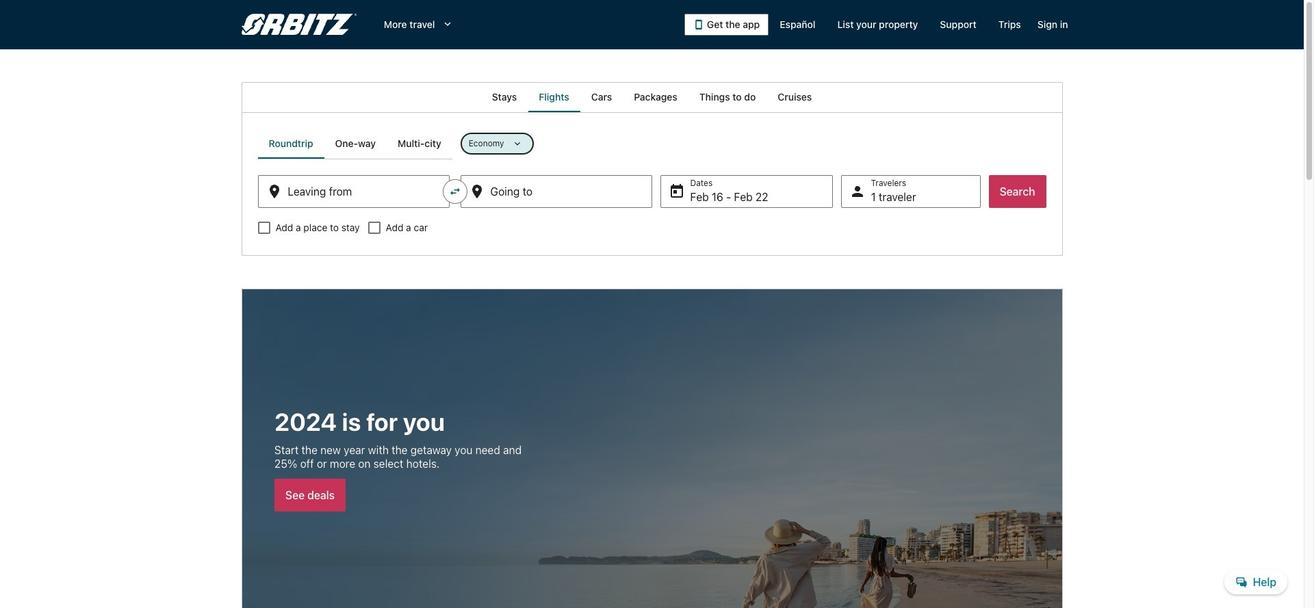 Task type: vqa. For each thing, say whether or not it's contained in the screenshot.
America related to Paradise
no



Task type: locate. For each thing, give the bounding box(es) containing it.
main content
[[0, 82, 1304, 609]]

travel sale activities deals image
[[241, 289, 1063, 609]]

tab list
[[241, 82, 1063, 112], [258, 129, 452, 159]]

swap origin and destination values image
[[449, 186, 461, 198]]

orbitz logo image
[[241, 14, 357, 36]]



Task type: describe. For each thing, give the bounding box(es) containing it.
0 vertical spatial tab list
[[241, 82, 1063, 112]]

download the app button image
[[694, 19, 704, 30]]

1 vertical spatial tab list
[[258, 129, 452, 159]]



